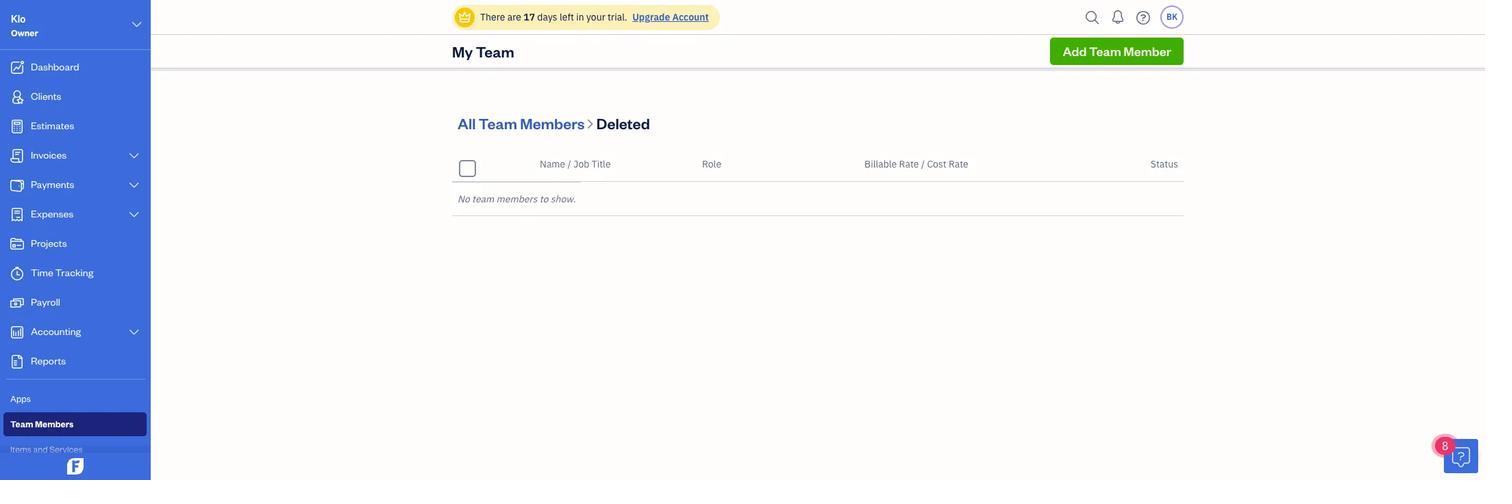 Task type: describe. For each thing, give the bounding box(es) containing it.
1 rate from the left
[[899, 158, 919, 171]]

no
[[458, 193, 470, 206]]

0 vertical spatial members
[[520, 114, 585, 133]]

there
[[480, 11, 505, 23]]

estimates link
[[3, 113, 147, 141]]

name / job title
[[540, 158, 611, 171]]

members inside main element
[[35, 419, 74, 430]]

items
[[10, 445, 31, 456]]

payroll link
[[3, 290, 147, 318]]

account
[[672, 11, 709, 23]]

team inside main element
[[10, 419, 33, 430]]

accounting link
[[3, 319, 147, 347]]

add team member
[[1063, 43, 1172, 59]]

member
[[1124, 43, 1172, 59]]

all team members link
[[458, 114, 588, 133]]

invoice image
[[9, 149, 25, 163]]

8
[[1442, 440, 1449, 454]]

your
[[586, 11, 605, 23]]

my
[[452, 42, 473, 61]]

invoices link
[[3, 143, 147, 171]]

expenses link
[[3, 201, 147, 230]]

time tracking link
[[3, 260, 147, 288]]

team for my
[[476, 42, 514, 61]]

bk button
[[1161, 5, 1184, 29]]

estimate image
[[9, 120, 25, 134]]

klo owner
[[11, 12, 38, 38]]

title
[[592, 158, 611, 171]]

klo
[[11, 12, 26, 25]]

no team members to show.
[[458, 193, 576, 206]]

reports
[[31, 355, 66, 368]]

clients
[[31, 90, 61, 103]]

chevron large down image for expenses
[[128, 210, 140, 221]]

projects link
[[3, 231, 147, 259]]

crown image
[[458, 10, 472, 24]]

team members
[[10, 419, 74, 430]]

2 / from the left
[[921, 158, 925, 171]]

add
[[1063, 43, 1087, 59]]

job
[[574, 158, 589, 171]]

name
[[540, 158, 565, 171]]

items and services
[[10, 445, 83, 456]]

project image
[[9, 238, 25, 251]]

payroll
[[31, 296, 60, 309]]

cost
[[927, 158, 947, 171]]

expenses
[[31, 208, 73, 221]]

money image
[[9, 297, 25, 310]]

apps link
[[3, 388, 147, 412]]

projects
[[31, 237, 67, 250]]



Task type: vqa. For each thing, say whether or not it's contained in the screenshot.
Name
yes



Task type: locate. For each thing, give the bounding box(es) containing it.
expense image
[[9, 208, 25, 222]]

tracking
[[55, 267, 93, 280]]

and
[[33, 445, 48, 456]]

rate
[[899, 158, 919, 171], [949, 158, 969, 171]]

are
[[507, 11, 521, 23]]

dashboard image
[[9, 61, 25, 75]]

client image
[[9, 90, 25, 104]]

chevron large down image inside payments link
[[128, 180, 140, 191]]

deleted
[[597, 114, 650, 133]]

timer image
[[9, 267, 25, 281]]

0 horizontal spatial /
[[568, 158, 571, 171]]

clients link
[[3, 84, 147, 112]]

payments
[[31, 178, 74, 191]]

reports link
[[3, 349, 147, 377]]

dashboard link
[[3, 54, 147, 82]]

chart image
[[9, 326, 25, 340]]

trial.
[[608, 11, 627, 23]]

rate left cost
[[899, 158, 919, 171]]

time tracking
[[31, 267, 93, 280]]

team right add
[[1089, 43, 1121, 59]]

1 horizontal spatial members
[[520, 114, 585, 133]]

all
[[458, 114, 476, 133]]

apps
[[10, 394, 31, 405]]

main element
[[0, 0, 195, 481]]

1 / from the left
[[568, 158, 571, 171]]

notifications image
[[1107, 3, 1129, 31]]

payments link
[[3, 172, 147, 200]]

billable
[[865, 158, 897, 171]]

all team members
[[458, 114, 585, 133]]

1 vertical spatial members
[[35, 419, 74, 430]]

members
[[520, 114, 585, 133], [35, 419, 74, 430]]

search image
[[1082, 7, 1104, 28]]

1 horizontal spatial rate
[[949, 158, 969, 171]]

days
[[537, 11, 557, 23]]

2 rate from the left
[[949, 158, 969, 171]]

freshbooks image
[[64, 459, 86, 475]]

status
[[1151, 158, 1178, 171]]

report image
[[9, 356, 25, 369]]

upgrade account link
[[630, 11, 709, 23]]

17
[[524, 11, 535, 23]]

time
[[31, 267, 53, 280]]

to
[[540, 193, 548, 206]]

items and services link
[[3, 438, 147, 462]]

add team member button
[[1051, 38, 1184, 65]]

dashboard
[[31, 60, 79, 73]]

members up "name"
[[520, 114, 585, 133]]

in
[[576, 11, 584, 23]]

go to help image
[[1132, 7, 1154, 28]]

resource center badge image
[[1444, 440, 1478, 474]]

team
[[476, 42, 514, 61], [1089, 43, 1121, 59], [479, 114, 517, 133], [10, 419, 33, 430]]

chevron large down image inside 'expenses' link
[[128, 210, 140, 221]]

team inside button
[[1089, 43, 1121, 59]]

there are 17 days left in your trial. upgrade account
[[480, 11, 709, 23]]

chevron large down image
[[131, 16, 143, 33], [128, 180, 140, 191], [128, 210, 140, 221], [128, 327, 140, 338]]

accounting
[[31, 325, 81, 338]]

team for all
[[479, 114, 517, 133]]

upgrade
[[632, 11, 670, 23]]

0 horizontal spatial members
[[35, 419, 74, 430]]

/ left cost
[[921, 158, 925, 171]]

invoices
[[31, 149, 67, 162]]

/ left job
[[568, 158, 571, 171]]

bk
[[1167, 12, 1178, 22]]

services
[[49, 445, 83, 456]]

left
[[560, 11, 574, 23]]

role
[[702, 158, 721, 171]]

chevron large down image
[[128, 151, 140, 162]]

chevron large down image for payments
[[128, 180, 140, 191]]

team right "all"
[[479, 114, 517, 133]]

team
[[472, 193, 494, 206]]

team up "items"
[[10, 419, 33, 430]]

members up items and services
[[35, 419, 74, 430]]

1 horizontal spatial /
[[921, 158, 925, 171]]

team members link
[[3, 413, 147, 437]]

team for add
[[1089, 43, 1121, 59]]

8 button
[[1435, 438, 1478, 474]]

rate right cost
[[949, 158, 969, 171]]

team right "my"
[[476, 42, 514, 61]]

/
[[568, 158, 571, 171], [921, 158, 925, 171]]

show.
[[551, 193, 576, 206]]

members
[[496, 193, 537, 206]]

estimates
[[31, 119, 74, 132]]

payment image
[[9, 179, 25, 193]]

0 horizontal spatial rate
[[899, 158, 919, 171]]

owner
[[11, 27, 38, 38]]

billable rate / cost rate
[[865, 158, 969, 171]]

my team
[[452, 42, 514, 61]]

chevron large down image for accounting
[[128, 327, 140, 338]]



